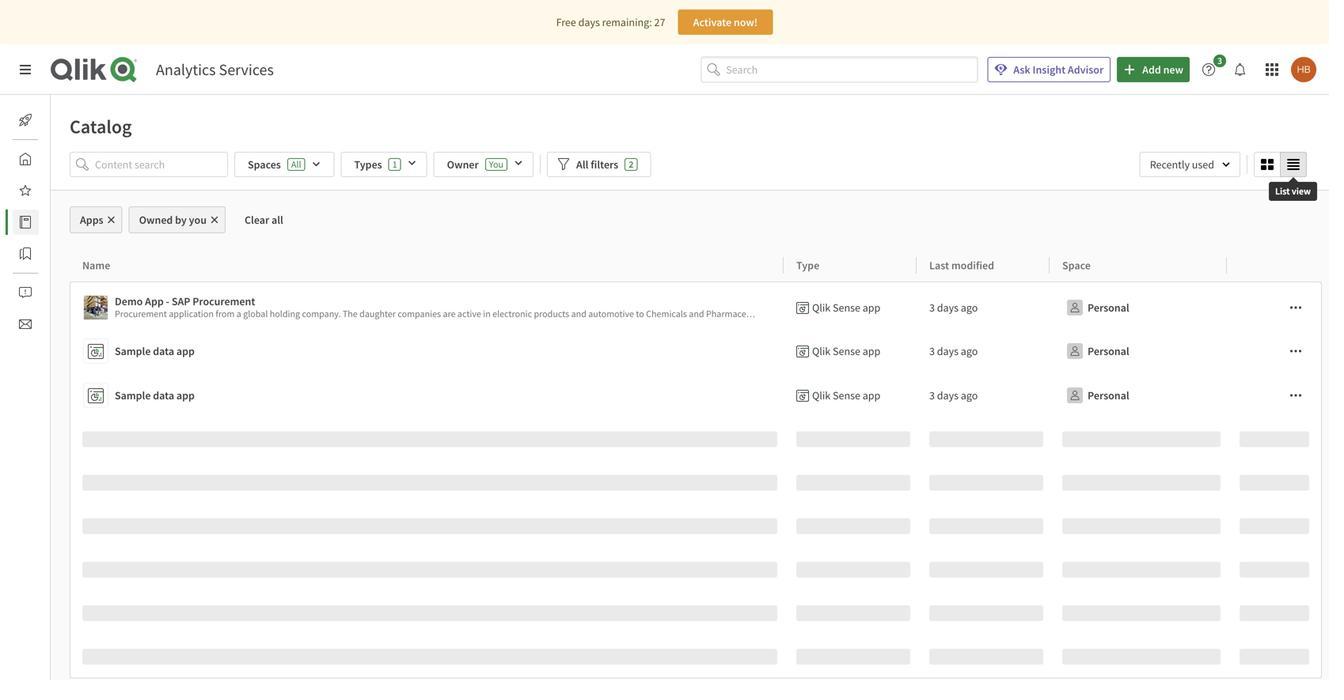 Task type: vqa. For each thing, say whether or not it's contained in the screenshot.
sample data app
yes



Task type: describe. For each thing, give the bounding box(es) containing it.
-
[[166, 295, 170, 309]]

1 from from the left
[[216, 308, 235, 320]]

owned
[[139, 213, 173, 227]]

insight
[[1033, 63, 1066, 77]]

data for qlik sense app cell associated with second 3 days ago cell from the bottom's sample data app button
[[153, 344, 174, 359]]

personal button for second 3 days ago cell from the bottom
[[1063, 339, 1133, 364]]

apps button
[[70, 207, 122, 234]]

new
[[1164, 63, 1184, 77]]

ago for 1st 3 days ago cell
[[961, 301, 978, 315]]

app for qlik sense app cell related to 1st 3 days ago cell from the bottom
[[863, 389, 881, 403]]

application
[[169, 308, 214, 320]]

app
[[145, 295, 164, 309]]

open sidebar menu image
[[19, 63, 32, 76]]

data inside demo app - sap procurement procurement application from a global holding company. the daughter companies are active in electronic products and automotive to chemicals and pharmaceutical etc. the data comes from a sap bw system.
[[804, 308, 821, 320]]

active
[[458, 308, 481, 320]]

by
[[175, 213, 187, 227]]

personal for second 3 days ago cell from the bottom
[[1088, 344, 1130, 359]]

0 horizontal spatial sap
[[172, 295, 190, 309]]

qlik sense app image
[[84, 296, 108, 320]]

qlik sense app cell for 1st 3 days ago cell from the bottom
[[784, 374, 917, 418]]

3 for 1st 3 days ago cell
[[930, 301, 935, 315]]

owned by you
[[139, 213, 207, 227]]

favorites image
[[19, 185, 32, 197]]

navigation pane element
[[0, 101, 86, 344]]

filters
[[591, 158, 619, 172]]

name
[[82, 259, 110, 273]]

personal button for 1st 3 days ago cell
[[1063, 295, 1133, 321]]

data for sample data app button corresponding to qlik sense app cell related to 1st 3 days ago cell from the bottom
[[153, 389, 174, 403]]

3 days ago button for qlik sense app cell related to 1st 3 days ago cell from the bottom
[[930, 383, 978, 409]]

2 3 days ago cell from the top
[[917, 329, 1050, 374]]

free
[[556, 15, 576, 29]]

list view tooltip
[[1269, 171, 1318, 212]]

clear all
[[245, 213, 283, 227]]

2 and from the left
[[689, 308, 704, 320]]

all for all
[[291, 158, 301, 171]]

clear
[[245, 213, 269, 227]]

list
[[1276, 185, 1290, 198]]

bw
[[896, 308, 909, 320]]

add new button
[[1117, 57, 1190, 82]]

3 for 1st 3 days ago cell from the bottom
[[930, 389, 935, 403]]

sense for sample data app button corresponding to qlik sense app cell related to 1st 3 days ago cell from the bottom
[[833, 389, 861, 403]]

3 days ago button for qlik sense app cell corresponding to 1st 3 days ago cell
[[930, 295, 978, 321]]

you
[[189, 213, 207, 227]]

1 qlik sense app from the top
[[812, 301, 881, 315]]

3 3 days ago cell from the top
[[917, 374, 1050, 418]]

2 from from the left
[[851, 308, 870, 320]]

2
[[629, 158, 634, 171]]

demo app - sap procurement procurement application from a global holding company. the daughter companies are active in electronic products and automotive to chemicals and pharmaceutical etc. the data comes from a sap bw system.
[[115, 295, 941, 320]]

1 a from the left
[[237, 308, 241, 320]]

analytics
[[156, 60, 216, 80]]

filters region
[[51, 149, 1330, 190]]

ask
[[1014, 63, 1031, 77]]

remaining:
[[602, 15, 652, 29]]

more actions image for 1st 3 days ago cell
[[1290, 302, 1303, 314]]

3 inside 3 dropdown button
[[1218, 55, 1223, 67]]

sample for qlik sense app cell associated with second 3 days ago cell from the bottom
[[115, 344, 151, 359]]

switch view group
[[1254, 152, 1307, 177]]

collections image
[[19, 248, 32, 261]]

automotive
[[589, 308, 634, 320]]

ask insight advisor
[[1014, 63, 1104, 77]]

ago for second 3 days ago cell from the bottom
[[961, 344, 978, 359]]

sample for qlik sense app cell related to 1st 3 days ago cell from the bottom
[[115, 389, 151, 403]]

home link
[[13, 146, 79, 172]]

app for qlik sense app cell corresponding to 1st 3 days ago cell
[[863, 301, 881, 315]]

alerts
[[51, 286, 77, 300]]

etc.
[[771, 308, 785, 320]]

all filters
[[576, 158, 619, 172]]

qlik for sample data app button corresponding to qlik sense app cell related to 1st 3 days ago cell from the bottom
[[812, 389, 831, 403]]

types
[[354, 158, 382, 172]]

more actions image for 1st 3 days ago cell from the bottom
[[1290, 390, 1303, 402]]

0 horizontal spatial procurement
[[115, 308, 167, 320]]

getting started image
[[19, 114, 32, 127]]

3 days ago for qlik sense app cell related to 1st 3 days ago cell from the bottom
[[930, 389, 978, 403]]

used
[[1192, 158, 1215, 172]]

demo
[[115, 295, 143, 309]]

qlik sense app cell for second 3 days ago cell from the bottom
[[784, 329, 917, 374]]

howard brown image
[[1292, 57, 1317, 82]]

add new
[[1143, 63, 1184, 77]]

1
[[393, 158, 397, 171]]

sample data app for qlik sense app cell associated with second 3 days ago cell from the bottom's sample data app button
[[115, 344, 195, 359]]

view
[[1292, 185, 1311, 198]]

pharmaceutical
[[706, 308, 769, 320]]

27
[[654, 15, 665, 29]]

1 the from the left
[[343, 308, 358, 320]]

0 vertical spatial catalog
[[70, 115, 132, 139]]

last
[[930, 259, 949, 273]]



Task type: locate. For each thing, give the bounding box(es) containing it.
1 vertical spatial ago
[[961, 344, 978, 359]]

last modified
[[930, 259, 995, 273]]

apps
[[80, 213, 103, 227]]

2 vertical spatial sense
[[833, 389, 861, 403]]

cell for second 3 days ago cell from the bottom
[[1227, 329, 1323, 374]]

1 vertical spatial sample
[[115, 389, 151, 403]]

3 days ago cell
[[917, 282, 1050, 329], [917, 329, 1050, 374], [917, 374, 1050, 418]]

free days remaining: 27
[[556, 15, 665, 29]]

3 qlik from the top
[[812, 389, 831, 403]]

cell for 1st 3 days ago cell from the bottom
[[1227, 374, 1323, 418]]

a
[[237, 308, 241, 320], [872, 308, 877, 320]]

3 days ago for qlik sense app cell associated with second 3 days ago cell from the bottom
[[930, 344, 978, 359]]

personal button for 1st 3 days ago cell from the bottom
[[1063, 383, 1133, 409]]

global
[[243, 308, 268, 320]]

activate
[[693, 15, 732, 29]]

3 cell from the top
[[1227, 374, 1323, 418]]

1 vertical spatial personal
[[1088, 344, 1130, 359]]

0 vertical spatial personal button
[[1063, 295, 1133, 321]]

2 sample data app button from the top
[[83, 380, 778, 412]]

1 sample from the top
[[115, 344, 151, 359]]

2 sense from the top
[[833, 344, 861, 359]]

1 vertical spatial qlik
[[812, 344, 831, 359]]

procurement right the -
[[193, 295, 255, 309]]

a left bw
[[872, 308, 877, 320]]

1 vertical spatial 3 days ago button
[[930, 339, 978, 364]]

2 vertical spatial qlik
[[812, 389, 831, 403]]

2 vertical spatial 3 days ago
[[930, 389, 978, 403]]

services
[[219, 60, 274, 80]]

all for all filters
[[576, 158, 589, 172]]

2 3 days ago from the top
[[930, 344, 978, 359]]

the right etc.
[[787, 308, 802, 320]]

from right comes
[[851, 308, 870, 320]]

3 personal from the top
[[1088, 389, 1130, 403]]

2 personal cell from the top
[[1050, 329, 1227, 374]]

catalog
[[70, 115, 132, 139], [51, 215, 86, 230]]

more actions image
[[1290, 345, 1303, 358]]

1 horizontal spatial sap
[[879, 308, 894, 320]]

qlik sense app
[[812, 301, 881, 315], [812, 344, 881, 359], [812, 389, 881, 403]]

personal
[[1088, 301, 1130, 315], [1088, 344, 1130, 359], [1088, 389, 1130, 403]]

analytics services element
[[156, 60, 274, 80]]

3 days ago
[[930, 301, 978, 315], [930, 344, 978, 359], [930, 389, 978, 403]]

2 vertical spatial ago
[[961, 389, 978, 403]]

0 vertical spatial ago
[[961, 301, 978, 315]]

to
[[636, 308, 644, 320]]

3 for second 3 days ago cell from the bottom
[[930, 344, 935, 359]]

alerts image
[[19, 287, 32, 299]]

catalog up 'name'
[[51, 215, 86, 230]]

0 horizontal spatial a
[[237, 308, 241, 320]]

and right chemicals
[[689, 308, 704, 320]]

catalog link
[[13, 210, 86, 235]]

3 days ago button for qlik sense app cell associated with second 3 days ago cell from the bottom
[[930, 339, 978, 364]]

qlik for qlik sense app cell associated with second 3 days ago cell from the bottom's sample data app button
[[812, 344, 831, 359]]

sap
[[172, 295, 190, 309], [879, 308, 894, 320]]

subscriptions image
[[19, 318, 32, 331]]

0 horizontal spatial all
[[291, 158, 301, 171]]

1 vertical spatial catalog
[[51, 215, 86, 230]]

days for qlik sense app cell related to 1st 3 days ago cell from the bottom
[[937, 389, 959, 403]]

2 vertical spatial personal button
[[1063, 383, 1133, 409]]

1 personal from the top
[[1088, 301, 1130, 315]]

days for qlik sense app cell corresponding to 1st 3 days ago cell
[[937, 301, 959, 315]]

0 vertical spatial data
[[804, 308, 821, 320]]

all right spaces
[[291, 158, 301, 171]]

sample data app button
[[83, 336, 778, 367], [83, 380, 778, 412]]

cell
[[1227, 282, 1323, 329], [1227, 329, 1323, 374], [1227, 374, 1323, 418]]

3 button
[[1196, 55, 1231, 82]]

from
[[216, 308, 235, 320], [851, 308, 870, 320]]

qlik sense app cell for 1st 3 days ago cell
[[784, 282, 917, 329]]

searchbar element
[[701, 57, 978, 83]]

0 vertical spatial qlik sense app
[[812, 301, 881, 315]]

comes
[[823, 308, 849, 320]]

0 vertical spatial more actions image
[[1290, 302, 1303, 314]]

2 personal from the top
[[1088, 344, 1130, 359]]

3 3 days ago from the top
[[930, 389, 978, 403]]

alerts link
[[13, 280, 77, 306]]

holding
[[270, 308, 300, 320]]

ago for 1st 3 days ago cell from the bottom
[[961, 389, 978, 403]]

type
[[797, 259, 820, 273]]

2 cell from the top
[[1227, 329, 1323, 374]]

3 days ago button
[[930, 295, 978, 321], [930, 339, 978, 364], [930, 383, 978, 409]]

analytics services
[[156, 60, 274, 80]]

0 vertical spatial 3 days ago
[[930, 301, 978, 315]]

0 vertical spatial sample data app
[[115, 344, 195, 359]]

1 3 days ago cell from the top
[[917, 282, 1050, 329]]

2 a from the left
[[872, 308, 877, 320]]

activate now! link
[[678, 10, 773, 35]]

procurement
[[193, 295, 255, 309], [115, 308, 167, 320]]

1 qlik from the top
[[812, 301, 831, 315]]

1 vertical spatial more actions image
[[1290, 390, 1303, 402]]

qlik sense app cell
[[784, 282, 917, 329], [784, 329, 917, 374], [784, 374, 917, 418]]

1 vertical spatial 3 days ago
[[930, 344, 978, 359]]

qlik
[[812, 301, 831, 315], [812, 344, 831, 359], [812, 389, 831, 403]]

3 ago from the top
[[961, 389, 978, 403]]

1 horizontal spatial all
[[576, 158, 589, 172]]

recently
[[1150, 158, 1190, 172]]

sample data app button for qlik sense app cell associated with second 3 days ago cell from the bottom
[[83, 336, 778, 367]]

ago
[[961, 301, 978, 315], [961, 344, 978, 359], [961, 389, 978, 403]]

1 cell from the top
[[1227, 282, 1323, 329]]

3 sense from the top
[[833, 389, 861, 403]]

are
[[443, 308, 456, 320]]

cell for 1st 3 days ago cell
[[1227, 282, 1323, 329]]

1 and from the left
[[571, 308, 587, 320]]

0 vertical spatial 3 days ago button
[[930, 295, 978, 321]]

1 3 days ago button from the top
[[930, 295, 978, 321]]

0 vertical spatial qlik
[[812, 301, 831, 315]]

activate now!
[[693, 15, 758, 29]]

2 vertical spatial personal
[[1088, 389, 1130, 403]]

electronic
[[493, 308, 532, 320]]

from left global
[[216, 308, 235, 320]]

1 personal cell from the top
[[1050, 282, 1227, 329]]

0 vertical spatial sample
[[115, 344, 151, 359]]

1 horizontal spatial the
[[787, 308, 802, 320]]

catalog up home
[[70, 115, 132, 139]]

sap left bw
[[879, 308, 894, 320]]

days for qlik sense app cell associated with second 3 days ago cell from the bottom
[[937, 344, 959, 359]]

personal cell for 1st 3 days ago cell
[[1050, 282, 1227, 329]]

2 the from the left
[[787, 308, 802, 320]]

daughter
[[360, 308, 396, 320]]

home
[[51, 152, 79, 166]]

1 sense from the top
[[833, 301, 861, 315]]

2 sample data app from the top
[[115, 389, 195, 403]]

more actions image up more actions image
[[1290, 302, 1303, 314]]

sample data app for sample data app button corresponding to qlik sense app cell related to 1st 3 days ago cell from the bottom
[[115, 389, 195, 403]]

2 vertical spatial 3 days ago button
[[930, 383, 978, 409]]

personal for 1st 3 days ago cell
[[1088, 301, 1130, 315]]

all
[[576, 158, 589, 172], [291, 158, 301, 171]]

0 vertical spatial sample data app button
[[83, 336, 778, 367]]

0 vertical spatial sense
[[833, 301, 861, 315]]

sample data app button for qlik sense app cell related to 1st 3 days ago cell from the bottom
[[83, 380, 778, 412]]

companies
[[398, 308, 441, 320]]

sample
[[115, 344, 151, 359], [115, 389, 151, 403]]

catalog inside navigation pane element
[[51, 215, 86, 230]]

a left global
[[237, 308, 241, 320]]

2 qlik sense app from the top
[[812, 344, 881, 359]]

modified
[[952, 259, 995, 273]]

2 ago from the top
[[961, 344, 978, 359]]

recently used
[[1150, 158, 1215, 172]]

1 personal button from the top
[[1063, 295, 1133, 321]]

chemicals
[[646, 308, 687, 320]]

2 personal button from the top
[[1063, 339, 1133, 364]]

3 personal button from the top
[[1063, 383, 1133, 409]]

2 more actions image from the top
[[1290, 390, 1303, 402]]

Search text field
[[726, 57, 978, 83]]

1 horizontal spatial from
[[851, 308, 870, 320]]

personal button
[[1063, 295, 1133, 321], [1063, 339, 1133, 364], [1063, 383, 1133, 409]]

3 days ago for qlik sense app cell corresponding to 1st 3 days ago cell
[[930, 301, 978, 315]]

1 vertical spatial qlik sense app
[[812, 344, 881, 359]]

2 qlik from the top
[[812, 344, 831, 359]]

and right products in the top left of the page
[[571, 308, 587, 320]]

and
[[571, 308, 587, 320], [689, 308, 704, 320]]

system.
[[911, 308, 941, 320]]

1 horizontal spatial procurement
[[193, 295, 255, 309]]

all
[[272, 213, 283, 227]]

app
[[863, 301, 881, 315], [177, 344, 195, 359], [863, 344, 881, 359], [177, 389, 195, 403], [863, 389, 881, 403]]

1 vertical spatial sample data app button
[[83, 380, 778, 412]]

sense for qlik sense app cell associated with second 3 days ago cell from the bottom's sample data app button
[[833, 344, 861, 359]]

advisor
[[1068, 63, 1104, 77]]

more actions image
[[1290, 302, 1303, 314], [1290, 390, 1303, 402]]

1 sample data app button from the top
[[83, 336, 778, 367]]

1 horizontal spatial a
[[872, 308, 877, 320]]

0 horizontal spatial the
[[343, 308, 358, 320]]

1 ago from the top
[[961, 301, 978, 315]]

owned by you button
[[129, 207, 226, 234]]

company.
[[302, 308, 341, 320]]

3 personal cell from the top
[[1050, 374, 1227, 418]]

1 more actions image from the top
[[1290, 302, 1303, 314]]

list view
[[1276, 185, 1311, 198]]

sample data app
[[115, 344, 195, 359], [115, 389, 195, 403]]

products
[[534, 308, 569, 320]]

personal cell
[[1050, 282, 1227, 329], [1050, 329, 1227, 374], [1050, 374, 1227, 418]]

2 qlik sense app cell from the top
[[784, 329, 917, 374]]

0 horizontal spatial and
[[571, 308, 587, 320]]

spaces
[[248, 158, 281, 172]]

2 vertical spatial data
[[153, 389, 174, 403]]

data
[[804, 308, 821, 320], [153, 344, 174, 359], [153, 389, 174, 403]]

2 vertical spatial qlik sense app
[[812, 389, 881, 403]]

more actions image down more actions image
[[1290, 390, 1303, 402]]

0 horizontal spatial from
[[216, 308, 235, 320]]

personal cell for 1st 3 days ago cell from the bottom
[[1050, 374, 1227, 418]]

all left "filters"
[[576, 158, 589, 172]]

Content search text field
[[95, 152, 228, 177]]

2 sample from the top
[[115, 389, 151, 403]]

ask insight advisor button
[[988, 57, 1111, 82]]

sense
[[833, 301, 861, 315], [833, 344, 861, 359], [833, 389, 861, 403]]

3 qlik sense app cell from the top
[[784, 374, 917, 418]]

0 vertical spatial personal
[[1088, 301, 1130, 315]]

personal for 1st 3 days ago cell from the bottom
[[1088, 389, 1130, 403]]

1 sample data app from the top
[[115, 344, 195, 359]]

1 vertical spatial personal button
[[1063, 339, 1133, 364]]

personal cell for second 3 days ago cell from the bottom
[[1050, 329, 1227, 374]]

1 qlik sense app cell from the top
[[784, 282, 917, 329]]

in
[[483, 308, 491, 320]]

3
[[1218, 55, 1223, 67], [930, 301, 935, 315], [930, 344, 935, 359], [930, 389, 935, 403]]

2 3 days ago button from the top
[[930, 339, 978, 364]]

Recently used field
[[1140, 152, 1241, 177]]

the
[[343, 308, 358, 320], [787, 308, 802, 320]]

space
[[1063, 259, 1091, 273]]

3 qlik sense app from the top
[[812, 389, 881, 403]]

1 3 days ago from the top
[[930, 301, 978, 315]]

now!
[[734, 15, 758, 29]]

1 vertical spatial data
[[153, 344, 174, 359]]

the left daughter
[[343, 308, 358, 320]]

qlik sense app for qlik sense app cell associated with second 3 days ago cell from the bottom's sample data app button
[[812, 344, 881, 359]]

you
[[489, 158, 504, 171]]

1 horizontal spatial and
[[689, 308, 704, 320]]

qlik sense app for sample data app button corresponding to qlik sense app cell related to 1st 3 days ago cell from the bottom
[[812, 389, 881, 403]]

3 3 days ago button from the top
[[930, 383, 978, 409]]

app for qlik sense app cell associated with second 3 days ago cell from the bottom
[[863, 344, 881, 359]]

procurement right qlik sense app icon
[[115, 308, 167, 320]]

days
[[579, 15, 600, 29], [937, 301, 959, 315], [937, 344, 959, 359], [937, 389, 959, 403]]

1 vertical spatial sample data app
[[115, 389, 195, 403]]

1 vertical spatial sense
[[833, 344, 861, 359]]

add
[[1143, 63, 1161, 77]]

owner
[[447, 158, 479, 172]]

clear all button
[[232, 207, 296, 234]]

sap right the -
[[172, 295, 190, 309]]



